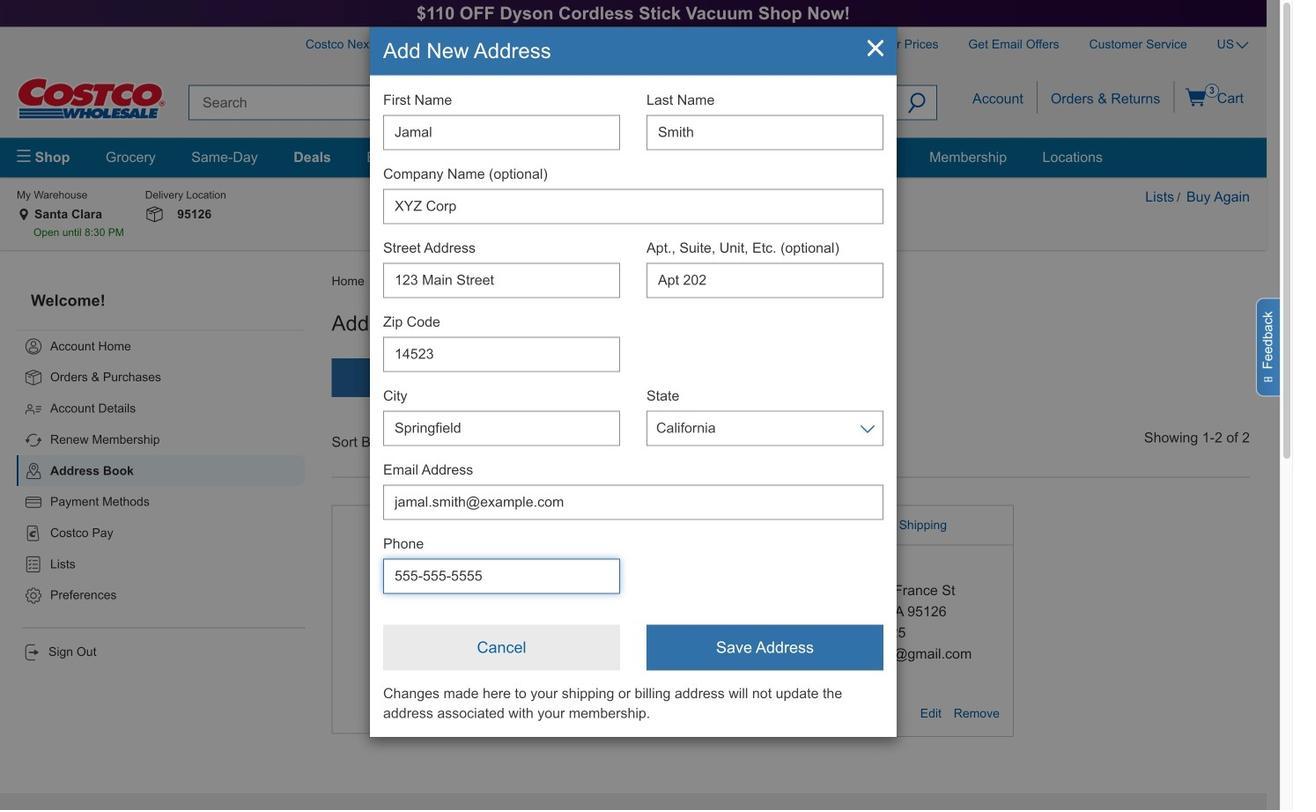 Task type: describe. For each thing, give the bounding box(es) containing it.
signout image
[[22, 643, 41, 663]]

Search text field
[[189, 85, 898, 120]]

Search text field
[[189, 85, 898, 120]]

patient address navigation tab list
[[332, 359, 778, 397]]



Task type: locate. For each thing, give the bounding box(es) containing it.
close image
[[868, 40, 884, 58]]

costco us homepage image
[[17, 77, 167, 120]]

None text field
[[383, 263, 620, 298], [647, 263, 884, 298], [383, 337, 620, 372], [383, 485, 884, 520], [383, 263, 620, 298], [647, 263, 884, 298], [383, 337, 620, 372], [383, 485, 884, 520]]

main element
[[17, 138, 1251, 177]]

None text field
[[383, 115, 620, 150], [647, 115, 884, 150], [383, 189, 884, 224], [383, 411, 620, 446], [383, 115, 620, 150], [647, 115, 884, 150], [383, 189, 884, 224], [383, 411, 620, 446]]

None telephone field
[[383, 559, 620, 594]]

search image
[[908, 93, 926, 117]]



Task type: vqa. For each thing, say whether or not it's contained in the screenshot.
right operating
no



